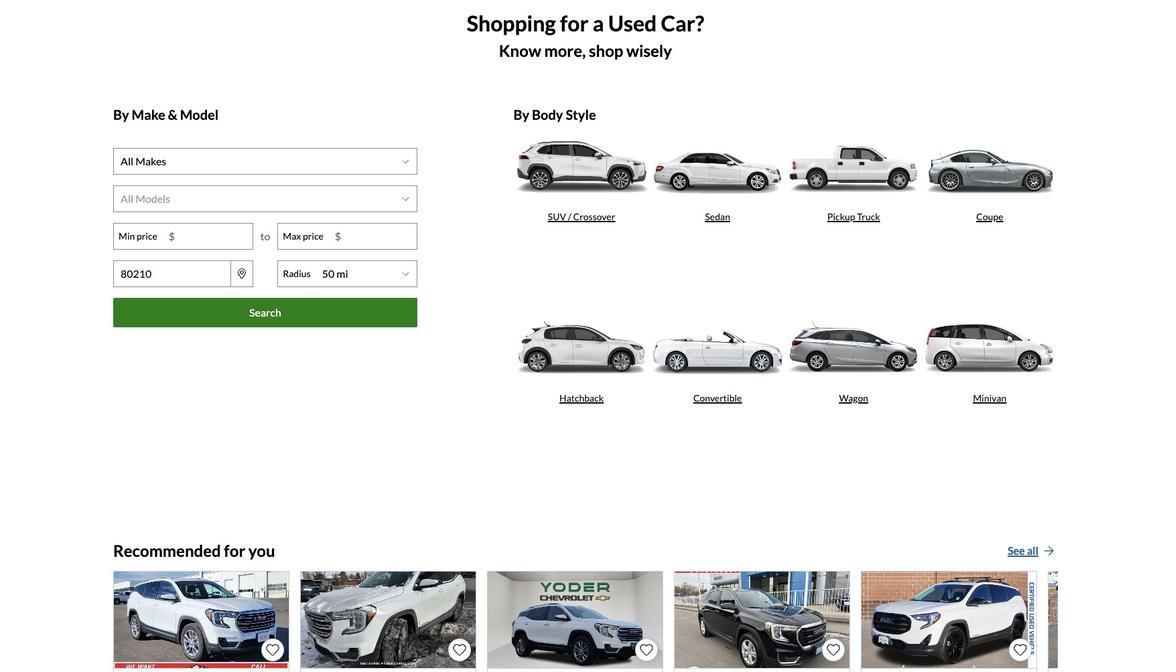 Task type: locate. For each thing, give the bounding box(es) containing it.
2020 gmc terrain slt awd image
[[862, 573, 1037, 669]]

suv / crossover link
[[514, 128, 650, 310]]

0 horizontal spatial for
[[224, 541, 245, 561]]

for left you
[[224, 541, 245, 561]]

min price
[[119, 231, 157, 242]]

1 horizontal spatial for
[[560, 10, 589, 36]]

wisely
[[627, 41, 672, 60]]

1 horizontal spatial by
[[514, 106, 530, 122]]

a
[[593, 10, 604, 36]]

Zip Code telephone field
[[113, 261, 231, 287]]

0 horizontal spatial by
[[113, 106, 129, 122]]

price for min price
[[137, 231, 157, 242]]

convertible link
[[650, 310, 786, 491]]

wagon
[[840, 393, 869, 404]]

1 vertical spatial chevron down image
[[402, 195, 409, 203]]

chevron down image
[[402, 270, 409, 278]]

chevron down image
[[402, 157, 409, 165], [402, 195, 409, 203]]

to
[[260, 230, 270, 242]]

0 vertical spatial for
[[560, 10, 589, 36]]

sedan body style image
[[650, 128, 786, 204]]

0 horizontal spatial 2022 gmc terrain slt awd image
[[301, 573, 476, 669]]

for for you
[[224, 541, 245, 561]]

2 by from the left
[[514, 106, 530, 122]]

see all link
[[1005, 542, 1058, 561]]

recommended for you
[[113, 541, 275, 561]]

coupe link
[[922, 128, 1058, 310]]

search button
[[113, 298, 418, 328]]

1 horizontal spatial price
[[303, 231, 324, 242]]

1 horizontal spatial 2022 gmc terrain slt awd image
[[488, 573, 663, 669]]

max price
[[283, 231, 324, 242]]

price
[[137, 231, 157, 242], [303, 231, 324, 242]]

for inside shopping for a used car? know more, shop wisely
[[560, 10, 589, 36]]

see
[[1008, 545, 1025, 558]]

1 vertical spatial for
[[224, 541, 245, 561]]

suv
[[548, 211, 566, 222]]

2 price from the left
[[303, 231, 324, 242]]

price right min in the left of the page
[[137, 231, 157, 242]]

by
[[113, 106, 129, 122], [514, 106, 530, 122]]

1 chevron down image from the top
[[402, 157, 409, 165]]

1 price from the left
[[137, 231, 157, 242]]

pickup truck body style image
[[786, 128, 922, 204]]

used
[[608, 10, 657, 36]]

for
[[560, 10, 589, 36], [224, 541, 245, 561]]

more,
[[545, 41, 586, 60]]

for left a
[[560, 10, 589, 36]]

max
[[283, 231, 301, 242]]

0 horizontal spatial price
[[137, 231, 157, 242]]

by left the 'body'
[[514, 106, 530, 122]]

search
[[249, 306, 281, 319]]

2022 gmc terrain slt awd image
[[301, 573, 476, 669], [488, 573, 663, 669]]

shopping
[[467, 10, 556, 36]]

by left the make
[[113, 106, 129, 122]]

price right max
[[303, 231, 324, 242]]

convertible
[[694, 393, 742, 404]]

2023 gmc terrain slt awd image
[[114, 573, 289, 669]]

1 by from the left
[[113, 106, 129, 122]]

0 vertical spatial chevron down image
[[402, 157, 409, 165]]

sedan
[[705, 211, 731, 222]]

hatchback
[[560, 393, 604, 404]]



Task type: vqa. For each thing, say whether or not it's contained in the screenshot.
the search within the "It depends. Some dealers cover all delivery costs. Others may choose to charge a flat fee or per-mile fee, based on the distance. All fees (if any) are included in the car's price and are highlighted in your search results next to the truck icon."
no



Task type: describe. For each thing, give the bounding box(es) containing it.
car?
[[661, 10, 705, 36]]

truck
[[857, 211, 881, 222]]

see all
[[1008, 545, 1039, 558]]

suv / crossover
[[548, 211, 616, 222]]

crossover
[[573, 211, 616, 222]]

wagon body style image
[[786, 310, 922, 386]]

body
[[532, 106, 563, 122]]

2 2022 gmc terrain slt awd image from the left
[[488, 573, 663, 669]]

recommended
[[113, 541, 221, 561]]

&
[[168, 106, 178, 122]]

for for a
[[560, 10, 589, 36]]

Max price number field
[[328, 224, 417, 249]]

Min price number field
[[162, 224, 253, 249]]

hatchback body style image
[[514, 310, 650, 386]]

know
[[499, 41, 542, 60]]

sedan link
[[650, 128, 786, 310]]

make
[[132, 106, 165, 122]]

/
[[568, 211, 572, 222]]

minivan
[[974, 393, 1007, 404]]

suv / crossover body style image
[[514, 128, 650, 204]]

model
[[180, 106, 219, 122]]

2 chevron down image from the top
[[402, 195, 409, 203]]

minivan body style image
[[922, 310, 1058, 386]]

pickup truck link
[[786, 128, 922, 310]]

by body style
[[514, 106, 596, 122]]

shop
[[589, 41, 624, 60]]

price for max price
[[303, 231, 324, 242]]

all
[[1028, 545, 1039, 558]]

shopping for a used car? know more, shop wisely
[[467, 10, 705, 60]]

pickup
[[828, 211, 856, 222]]

find my location image
[[238, 269, 246, 279]]

coupe body style image
[[922, 128, 1058, 204]]

by for by make & model
[[113, 106, 129, 122]]

1 2022 gmc terrain slt awd image from the left
[[301, 573, 476, 669]]

by make & model
[[113, 106, 219, 122]]

you
[[249, 541, 275, 561]]

2021 gmc terrain slt awd image
[[1049, 573, 1172, 669]]

minivan link
[[922, 310, 1058, 491]]

min
[[119, 231, 135, 242]]

style
[[566, 106, 596, 122]]

coupe
[[977, 211, 1004, 222]]

pickup truck
[[828, 211, 881, 222]]

hatchback link
[[514, 310, 650, 491]]

2022 gmc terrain sle awd image
[[675, 573, 850, 669]]

by for by body style
[[514, 106, 530, 122]]

convertible body style image
[[650, 310, 786, 386]]

wagon link
[[786, 310, 922, 491]]

see all image
[[1044, 546, 1055, 557]]

radius
[[283, 268, 311, 280]]



